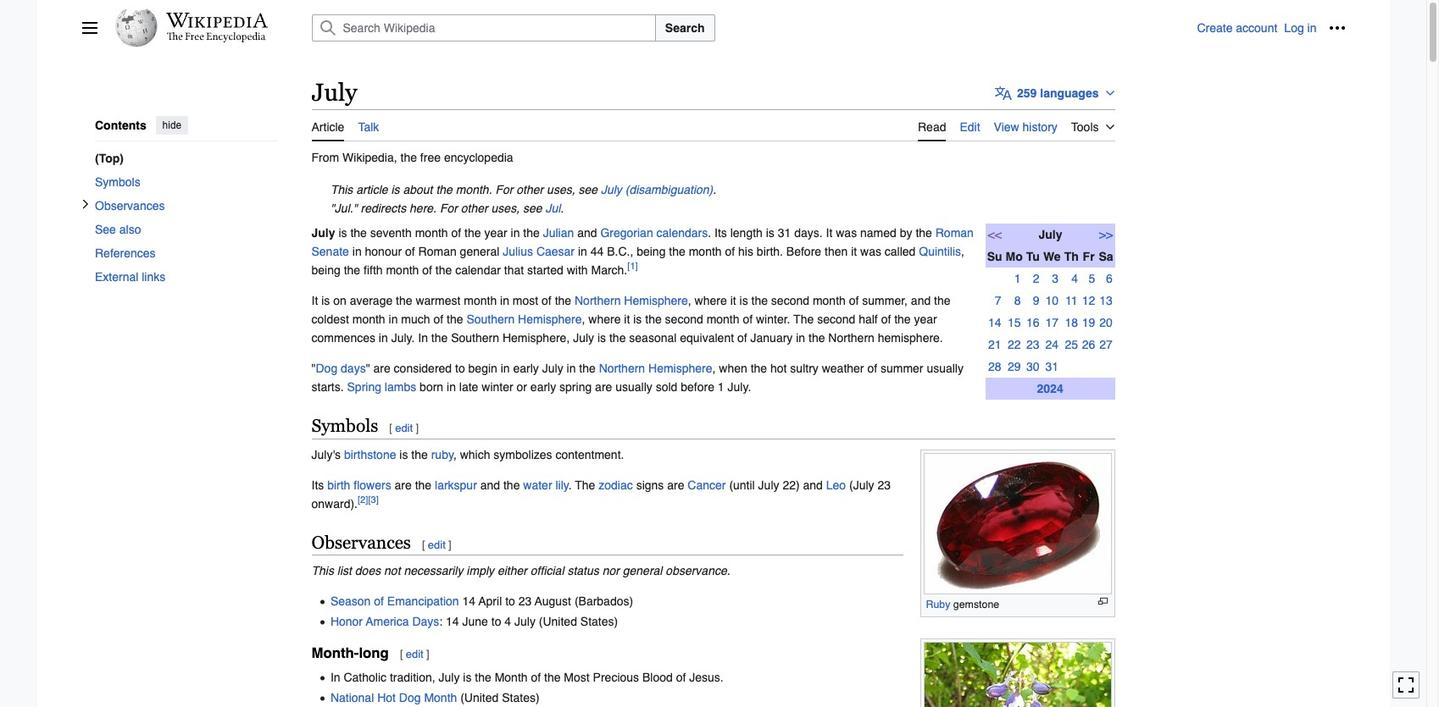 Task type: describe. For each thing, give the bounding box(es) containing it.
seventh
[[370, 226, 412, 240]]

not
[[384, 565, 401, 578]]

"jul."
[[331, 201, 357, 215]]

by
[[900, 226, 913, 240]]

in left 44
[[578, 245, 587, 258]]

spring lambs born in late winter or early spring are usually sold before 1 july.
[[347, 380, 751, 394]]

before
[[787, 245, 822, 258]]

0 vertical spatial general
[[460, 245, 500, 258]]

are right spring
[[595, 380, 612, 394]]

and up 44
[[577, 226, 597, 240]]

are right the flowers
[[395, 479, 412, 492]]

edit link for symbols
[[395, 422, 413, 435]]

15
[[1008, 316, 1021, 329]]

of left "january"
[[738, 331, 747, 345]]

sold
[[656, 380, 678, 394]]

in left honour
[[352, 245, 362, 258]]

redirects
[[361, 201, 406, 215]]

0 vertical spatial month
[[495, 672, 528, 685]]

this article is about the month. for other uses, see july (disambiguation) . "jul." redirects here. for other uses, see jul .
[[331, 183, 716, 215]]

[ for month-long
[[400, 649, 403, 661]]

0 vertical spatial northern hemisphere link
[[575, 294, 688, 307]]

of left winter.
[[743, 313, 753, 326]]

0 horizontal spatial uses,
[[491, 201, 520, 215]]

, left 'which'
[[454, 448, 457, 462]]

0 horizontal spatial month
[[424, 691, 457, 705]]

symbols inside july element
[[312, 416, 378, 436]]

honor
[[331, 615, 363, 629]]

july up article link
[[312, 79, 357, 106]]

when
[[719, 362, 748, 375]]

states) for (united states)
[[502, 691, 540, 705]]

hide button
[[155, 116, 188, 135]]

ruby gemstone image
[[924, 453, 1112, 595]]

0 vertical spatial year
[[484, 226, 507, 240]]

seasonal
[[629, 331, 677, 345]]

, for , when the hot sultry weather of summer usually starts.
[[713, 362, 716, 375]]

history
[[1023, 120, 1058, 134]]

hemisphere.
[[878, 331, 943, 345]]

observances inside july element
[[312, 533, 411, 553]]

in up julius
[[511, 226, 520, 240]]

languages
[[1040, 86, 1099, 100]]

july (disambiguation) link
[[601, 183, 713, 196]]

roman inside roman senate
[[936, 226, 974, 240]]

northern inside , where it is the second month of winter. the second half of the year commences in july. in the southern hemisphere, july is the seasonal equivalent of january in the northern hemisphere.
[[829, 331, 875, 345]]

edit link
[[960, 110, 980, 140]]

0 horizontal spatial usually
[[616, 380, 653, 394]]

2024 link
[[1037, 382, 1064, 396]]

july inside this article is about the month. for other uses, see july (disambiguation) . "jul." redirects here. for other uses, see jul .
[[601, 183, 622, 196]]

language progressive image
[[995, 85, 1012, 102]]

ruby gemstone
[[926, 598, 1000, 611]]

>>
[[1099, 228, 1113, 241]]

of right honour
[[405, 245, 415, 258]]

on
[[333, 294, 347, 307]]

july inside , where it is the second month of winter. the second half of the year commences in july. in the southern hemisphere, july is the seasonal equivalent of january in the northern hemisphere.
[[573, 331, 594, 345]]

edit link for month-long
[[406, 649, 424, 661]]

is right birthstone
[[400, 448, 408, 462]]

states) for : 14 june to 4 july (united states)
[[581, 615, 618, 629]]

where for winter.
[[589, 313, 621, 326]]

0 horizontal spatial to
[[455, 362, 465, 375]]

hide
[[162, 119, 181, 131]]

imply
[[467, 565, 494, 578]]

4 inside season of emancipation 14 april to 23 august (barbados) honor america days : 14 june to 4 july (united states)
[[505, 615, 511, 629]]

larkspur
[[435, 479, 477, 492]]

1 vertical spatial early
[[531, 380, 556, 394]]

in up spring
[[567, 362, 576, 375]]

birth.
[[757, 245, 783, 258]]

personal tools navigation
[[1197, 14, 1351, 42]]

cancer link
[[688, 479, 726, 492]]

month down "here."
[[415, 226, 448, 240]]

it for summer,
[[730, 294, 736, 307]]

ruby link
[[926, 598, 951, 611]]

that
[[504, 263, 524, 277]]

2 horizontal spatial second
[[817, 313, 856, 326]]

[2] [3]
[[358, 494, 379, 506]]

month-long
[[312, 645, 389, 662]]

of up half
[[849, 294, 859, 307]]

2 horizontal spatial to
[[505, 595, 515, 609]]

july up spring lambs born in late winter or early spring are usually sold before 1 july.
[[542, 362, 563, 375]]

Search Wikipedia search field
[[312, 14, 656, 42]]

[ edit ] for month-long
[[400, 649, 429, 661]]

second for winter.
[[665, 313, 703, 326]]

, for , being the fifth month of the calendar that started with march.
[[961, 245, 965, 258]]

in left late
[[447, 380, 456, 394]]

does
[[355, 565, 381, 578]]

0 horizontal spatial observances
[[95, 199, 164, 212]]

is left on on the top left of the page
[[321, 294, 330, 307]]

of right most on the top left of the page
[[542, 294, 552, 307]]

blue delphinium (larkspur) image
[[924, 643, 1112, 708]]

considered
[[394, 362, 452, 375]]

july inside season of emancipation 14 april to 23 august (barbados) honor america days : 14 june to 4 july (united states)
[[515, 615, 536, 629]]

see also
[[95, 222, 141, 236]]

1 horizontal spatial other
[[517, 183, 544, 196]]

july up senate
[[312, 226, 335, 240]]

is up seasonal
[[633, 313, 642, 326]]

44
[[591, 245, 604, 258]]

and inside , where it is the second month of summer, and the coldest month in much of the
[[911, 294, 931, 307]]

[ for symbols
[[389, 422, 392, 435]]

much
[[401, 313, 430, 326]]

9
[[1033, 294, 1040, 307]]

see also link
[[95, 217, 278, 241]]

(barbados)
[[575, 595, 633, 609]]

january
[[751, 331, 793, 345]]

, for , where it is the second month of summer, and the coldest month in much of the
[[688, 294, 692, 307]]

search button
[[655, 14, 715, 42]]

in left most on the top left of the page
[[500, 294, 509, 307]]

month down the calendars on the left of the page
[[689, 245, 722, 258]]

] for symbols
[[416, 422, 419, 435]]

edit for symbols
[[395, 422, 413, 435]]

which
[[460, 448, 490, 462]]

southern hemisphere link
[[467, 313, 582, 326]]

30 link
[[1027, 360, 1040, 374]]

1 vertical spatial other
[[461, 201, 488, 215]]

read link
[[918, 110, 946, 141]]

15 link
[[1008, 316, 1021, 329]]

starts.
[[312, 380, 344, 394]]

1 vertical spatial july.
[[728, 380, 751, 394]]

july left 22)
[[758, 479, 780, 492]]

cancer
[[688, 479, 726, 492]]

1 vertical spatial was
[[860, 245, 882, 258]]

Search search field
[[291, 14, 1197, 42]]

259 languages
[[1017, 86, 1099, 100]]

fr
[[1083, 250, 1095, 263]]

26 link
[[1082, 338, 1096, 352]]

(top)
[[95, 151, 123, 165]]

july. inside , where it is the second month of winter. the second half of the year commences in july. in the southern hemisphere, july is the seasonal equivalent of january in the northern hemisphere.
[[391, 331, 415, 345]]

month down average
[[352, 313, 385, 326]]

edit for month-long
[[406, 649, 424, 661]]

month down calendar
[[464, 294, 497, 307]]

, where it is the second month of summer, and the coldest month in much of the
[[312, 294, 951, 326]]

in inside personal tools navigation
[[1308, 21, 1317, 35]]

second for summer,
[[771, 294, 810, 307]]

with
[[567, 263, 588, 277]]

it for winter.
[[624, 313, 630, 326]]

sa
[[1099, 250, 1114, 263]]

(disambiguation)
[[625, 183, 713, 196]]

month inside , being the fifth month of the calendar that started with march.
[[386, 263, 419, 277]]

0 vertical spatial southern
[[467, 313, 515, 326]]

tu
[[1026, 250, 1040, 263]]

honour
[[365, 245, 402, 258]]

weather
[[822, 362, 864, 375]]

in inside , where it is the second month of summer, and the coldest month in much of the
[[389, 313, 398, 326]]

1 horizontal spatial being
[[637, 245, 666, 258]]

lily
[[556, 479, 569, 492]]

the inside , where it is the second month of winter. the second half of the year commences in july. in the southern hemisphere, july is the seasonal equivalent of january in the northern hemisphere.
[[794, 313, 814, 326]]

zodiac link
[[599, 479, 633, 492]]

6 link
[[1100, 272, 1113, 285]]

the free encyclopedia image
[[167, 32, 266, 43]]

note containing "jul." redirects here. for other uses, see
[[312, 199, 1115, 218]]

is down , where it is the second month of summer, and the coldest month in much of the
[[598, 331, 606, 345]]

9 10 11 12 13
[[1033, 294, 1113, 307]]

[ edit ] for symbols
[[389, 422, 419, 435]]

references link
[[95, 241, 278, 265]]

0 vertical spatial hemisphere
[[624, 294, 688, 307]]

1 horizontal spatial for
[[495, 183, 513, 196]]

0 vertical spatial 1
[[1015, 272, 1021, 285]]

julius
[[503, 245, 533, 258]]

note containing this article is about the month. for other uses, see
[[312, 180, 1115, 199]]

of inside , when the hot sultry weather of summer usually starts.
[[868, 362, 877, 375]]

0 vertical spatial early
[[513, 362, 539, 375]]

year inside , where it is the second month of winter. the second half of the year commences in july. in the southern hemisphere, july is the seasonal equivalent of january in the northern hemisphere.
[[914, 313, 937, 326]]

this for this list does not necessarily imply either official status nor general observance.
[[312, 565, 334, 578]]

winter.
[[756, 313, 791, 326]]

menu image
[[81, 19, 98, 36]]

[2]
[[358, 494, 368, 506]]

julian link
[[543, 226, 574, 240]]

article
[[356, 183, 388, 196]]

july link
[[1039, 228, 1063, 241]]

18
[[1065, 316, 1078, 329]]

1 horizontal spatial it
[[826, 226, 833, 240]]

spring
[[347, 380, 381, 394]]

(july
[[849, 479, 875, 492]]

birth
[[327, 479, 350, 492]]

is inside this article is about the month. for other uses, see july (disambiguation) . "jul." redirects here. for other uses, see jul .
[[391, 183, 400, 196]]

fullscreen image
[[1398, 678, 1415, 695]]

nor
[[602, 565, 620, 578]]

0 vertical spatial 4
[[1072, 272, 1078, 285]]

wikipedia image
[[166, 13, 267, 28]]

necessarily
[[404, 565, 463, 578]]

this list does not necessarily imply either official status nor general observance.
[[312, 565, 730, 578]]

of up calendar
[[451, 226, 461, 240]]

national hot dog month link
[[331, 691, 457, 705]]

usually inside , when the hot sultry weather of summer usually starts.
[[927, 362, 964, 375]]

in up winter
[[501, 362, 510, 375]]

birth flowers link
[[327, 479, 391, 492]]

1 vertical spatial 1
[[718, 380, 725, 394]]

article
[[312, 120, 345, 134]]

1 vertical spatial see
[[523, 201, 542, 215]]

april
[[479, 595, 502, 609]]

23 link
[[1027, 338, 1040, 352]]

july main content
[[305, 76, 1346, 708]]

most
[[513, 294, 538, 307]]

1 vertical spatial its
[[312, 479, 324, 492]]

2 vertical spatial hemisphere
[[649, 362, 713, 375]]

" dog days " are considered to begin in early july in the northern hemisphere
[[312, 362, 713, 375]]

0 horizontal spatial 14
[[446, 615, 459, 629]]

are up spring lambs link
[[373, 362, 391, 375]]



Task type: vqa. For each thing, say whether or not it's contained in the screenshot.
Leo
yes



Task type: locate. For each thing, give the bounding box(es) containing it.
edit link up necessarily
[[428, 539, 446, 551]]

0 vertical spatial other
[[517, 183, 544, 196]]

1 horizontal spatial the
[[794, 313, 814, 326]]

0 vertical spatial [ edit ]
[[389, 422, 419, 435]]

to
[[455, 362, 465, 375], [505, 595, 515, 609], [491, 615, 501, 629]]

0 horizontal spatial second
[[665, 313, 703, 326]]

month down then
[[813, 294, 846, 307]]

0 horizontal spatial july.
[[391, 331, 415, 345]]

in right "log"
[[1308, 21, 1317, 35]]

0 horizontal spatial 23
[[519, 595, 532, 609]]

is right tradition,
[[463, 672, 472, 685]]

18 link
[[1065, 316, 1078, 329]]

20 link
[[1100, 316, 1113, 329]]

other up julian
[[517, 183, 544, 196]]

0 horizontal spatial it
[[624, 313, 630, 326]]

its birth flowers are the larkspur and the water lily . the zodiac signs are cancer (until july 22) and leo
[[312, 479, 846, 492]]

(united for month
[[460, 691, 499, 705]]

0 vertical spatial symbols
[[95, 175, 140, 189]]

, inside , where it is the second month of summer, and the coldest month in much of the
[[688, 294, 692, 307]]

:
[[439, 615, 443, 629]]

1 horizontal spatial july.
[[728, 380, 751, 394]]

leo
[[826, 479, 846, 492]]

other down month.
[[461, 201, 488, 215]]

259
[[1017, 86, 1037, 100]]

1 horizontal spatial month
[[495, 672, 528, 685]]

log in and more options image
[[1329, 19, 1346, 36]]

july up july is the seventh month of the year in the julian and gregorian calendars . its length is 31 days. it was named by the
[[601, 183, 622, 196]]

august
[[535, 595, 571, 609]]

2 vertical spatial 14
[[446, 615, 459, 629]]

usually left the sold
[[616, 380, 653, 394]]

1 horizontal spatial 14
[[462, 595, 476, 609]]

month-
[[312, 645, 359, 662]]

1 vertical spatial to
[[505, 595, 515, 609]]

0 horizontal spatial 31
[[778, 226, 791, 240]]

tradition,
[[390, 672, 435, 685]]

edit link for observances
[[428, 539, 446, 551]]

] for month-long
[[426, 649, 429, 661]]

edit link down lambs at the left of page
[[395, 422, 413, 435]]

leo link
[[826, 479, 846, 492]]

where for summer,
[[695, 294, 727, 307]]

of right half
[[881, 313, 891, 326]]

9 link
[[1027, 294, 1040, 307]]

27
[[1100, 338, 1113, 352]]

commences
[[312, 331, 376, 345]]

0 vertical spatial for
[[495, 183, 513, 196]]

21
[[988, 338, 1002, 352]]

in down average
[[379, 331, 388, 345]]

of right blood at the bottom left
[[676, 672, 686, 685]]

for
[[495, 183, 513, 196], [440, 201, 458, 215]]

1 vertical spatial 4
[[505, 615, 511, 629]]

in inside in catholic tradition, july is the month of the most precious blood of jesus. national hot dog month (united states)
[[331, 672, 340, 685]]

1 down when
[[718, 380, 725, 394]]

13
[[1100, 294, 1113, 307]]

official
[[531, 565, 564, 578]]

1 vertical spatial uses,
[[491, 201, 520, 215]]

1 horizontal spatial ]
[[426, 649, 429, 661]]

his
[[738, 245, 754, 258]]

from
[[312, 151, 339, 164]]

] up tradition,
[[426, 649, 429, 661]]

where up equivalent
[[695, 294, 727, 307]]

2 vertical spatial [ edit ]
[[400, 649, 429, 661]]

is up senate
[[339, 226, 347, 240]]

early up the or
[[513, 362, 539, 375]]

14 up june
[[462, 595, 476, 609]]

, down the with
[[582, 313, 585, 326]]

july. down when
[[728, 380, 751, 394]]

1 horizontal spatial see
[[579, 183, 598, 196]]

being down the gregorian calendars link
[[637, 245, 666, 258]]

roman up quintilis
[[936, 226, 974, 240]]

america
[[366, 615, 409, 629]]

23 inside the (july 23 onward).
[[878, 479, 891, 492]]

of up honor america days link
[[374, 595, 384, 609]]

early right the or
[[531, 380, 556, 394]]

1 horizontal spatial its
[[715, 226, 727, 240]]

2 " from the left
[[366, 362, 370, 375]]

23 right 22 link on the right of the page
[[1027, 338, 1040, 352]]

of left "his"
[[725, 245, 735, 258]]

july right hemisphere,
[[573, 331, 594, 345]]

1 note from the top
[[312, 180, 1115, 199]]

8 link
[[1008, 294, 1021, 307]]

season
[[331, 595, 371, 609]]

31 right 30
[[1046, 360, 1059, 374]]

(until
[[729, 479, 755, 492]]

being down senate
[[312, 263, 341, 277]]

0 horizontal spatial in
[[331, 672, 340, 685]]

31
[[778, 226, 791, 240], [1046, 360, 1059, 374]]

edit up tradition,
[[406, 649, 424, 661]]

northern
[[575, 294, 621, 307], [829, 331, 875, 345], [599, 362, 645, 375]]

caesar
[[537, 245, 575, 258]]

0 vertical spatial it
[[826, 226, 833, 240]]

2 vertical spatial northern
[[599, 362, 645, 375]]

0 horizontal spatial it
[[312, 294, 318, 307]]

5
[[1089, 272, 1096, 285]]

roman senate
[[312, 226, 974, 258]]

and down 'which'
[[480, 479, 500, 492]]

is down "his"
[[740, 294, 748, 307]]

1 vertical spatial 23
[[878, 479, 891, 492]]

1 vertical spatial month
[[424, 691, 457, 705]]

water
[[523, 479, 552, 492]]

in right "january"
[[796, 331, 805, 345]]

general right nor
[[623, 565, 662, 578]]

1 vertical spatial roman
[[418, 245, 457, 258]]

1 horizontal spatial it
[[730, 294, 736, 307]]

log in link
[[1285, 21, 1317, 35]]

zodiac
[[599, 479, 633, 492]]

this inside this article is about the month. for other uses, see july (disambiguation) . "jul." redirects here. for other uses, see jul .
[[331, 183, 353, 196]]

northern hemisphere link up the sold
[[599, 362, 713, 375]]

1 horizontal spatial to
[[491, 615, 501, 629]]

1 vertical spatial 31
[[1046, 360, 1059, 374]]

23 right (july
[[878, 479, 891, 492]]

equivalent
[[680, 331, 734, 345]]

this
[[331, 183, 353, 196], [312, 565, 334, 578]]

1 horizontal spatial was
[[860, 245, 882, 258]]

0 vertical spatial this
[[331, 183, 353, 196]]

to down "april"
[[491, 615, 501, 629]]

gregorian
[[601, 226, 653, 240]]

view history
[[994, 120, 1058, 134]]

0 horizontal spatial roman
[[418, 245, 457, 258]]

23 inside 14 15 16 17 18 19 20 21 22 23 24 25 26 27
[[1027, 338, 1040, 352]]

, inside , being the fifth month of the calendar that started with march.
[[961, 245, 965, 258]]

[ edit ]
[[389, 422, 419, 435], [422, 539, 452, 551], [400, 649, 429, 661]]

1 left 2 link
[[1015, 272, 1021, 285]]

0 vertical spatial uses,
[[547, 183, 575, 196]]

0 vertical spatial usually
[[927, 362, 964, 375]]

1 vertical spatial this
[[312, 565, 334, 578]]

] up necessarily
[[448, 539, 452, 551]]

symbols up july's
[[312, 416, 378, 436]]

northern hemisphere link
[[575, 294, 688, 307], [599, 362, 713, 375]]

july inside in catholic tradition, july is the month of the most precious blood of jesus. national hot dog month (united states)
[[439, 672, 460, 685]]

0 horizontal spatial was
[[836, 226, 857, 240]]

[ for observances
[[422, 539, 425, 551]]

0 horizontal spatial [
[[389, 422, 392, 435]]

dog down tradition,
[[399, 691, 421, 705]]

the right lily at bottom left
[[575, 479, 595, 492]]

0 horizontal spatial for
[[440, 201, 458, 215]]

is inside , where it is the second month of summer, and the coldest month in much of the
[[740, 294, 748, 307]]

this up the "jul."
[[331, 183, 353, 196]]

0 vertical spatial july.
[[391, 331, 415, 345]]

onward).
[[312, 497, 358, 511]]

in inside , where it is the second month of winter. the second half of the year commences in july. in the southern hemisphere, july is the seasonal equivalent of january in the northern hemisphere.
[[418, 331, 428, 345]]

0 horizontal spatial 1
[[718, 380, 725, 394]]

1 vertical spatial (united
[[460, 691, 499, 705]]

31 up birth.
[[778, 226, 791, 240]]

, up equivalent
[[688, 294, 692, 307]]

uses, up jul
[[547, 183, 575, 196]]

of inside , being the fifth month of the calendar that started with march.
[[422, 263, 432, 277]]

16
[[1027, 316, 1040, 329]]

0 vertical spatial ]
[[416, 422, 419, 435]]

states) inside season of emancipation 14 april to 23 august (barbados) honor america days : 14 june to 4 july (united states)
[[581, 615, 618, 629]]

edit link
[[395, 422, 413, 435], [428, 539, 446, 551], [406, 649, 424, 661]]

the inside , when the hot sultry weather of summer usually starts.
[[751, 362, 767, 375]]

northern down half
[[829, 331, 875, 345]]

hemisphere up the sold
[[649, 362, 713, 375]]

8
[[1015, 294, 1021, 307]]

was down named
[[860, 245, 882, 258]]

its left birth on the left bottom of page
[[312, 479, 324, 492]]

1 vertical spatial the
[[575, 479, 595, 492]]

edit for observances
[[428, 539, 446, 551]]

july up su mo tu we th fr sa
[[1039, 228, 1063, 241]]

1 vertical spatial for
[[440, 201, 458, 215]]

, inside , when the hot sultry weather of summer usually starts.
[[713, 362, 716, 375]]

29 link
[[1008, 360, 1021, 374]]

winter
[[482, 380, 513, 394]]

1 horizontal spatial second
[[771, 294, 810, 307]]

[ up tradition,
[[400, 649, 403, 661]]

25
[[1065, 338, 1078, 352]]

account
[[1236, 21, 1278, 35]]

southern hemisphere
[[467, 313, 582, 326]]

status
[[567, 565, 599, 578]]

calendars
[[657, 226, 708, 240]]

[ up necessarily
[[422, 539, 425, 551]]

uses, down month.
[[491, 201, 520, 215]]

1 horizontal spatial dog
[[399, 691, 421, 705]]

23 left august
[[519, 595, 532, 609]]

2 vertical spatial 23
[[519, 595, 532, 609]]

0 horizontal spatial where
[[589, 313, 621, 326]]

1 vertical spatial northern hemisphere link
[[599, 362, 713, 375]]

14 15 16 17 18 19 20 21 22 23 24 25 26 27
[[988, 316, 1113, 352]]

(united down june
[[460, 691, 499, 705]]

24
[[1046, 338, 1059, 352]]

7
[[995, 294, 1002, 307]]

23 inside season of emancipation 14 april to 23 august (barbados) honor america days : 14 june to 4 july (united states)
[[519, 595, 532, 609]]

month down tradition,
[[424, 691, 457, 705]]

1 vertical spatial it
[[312, 294, 318, 307]]

14 inside 14 15 16 17 18 19 20 21 22 23 24 25 26 27
[[988, 316, 1002, 329]]

1 vertical spatial edit link
[[428, 539, 446, 551]]

14 left 15
[[988, 316, 1002, 329]]

0 vertical spatial dog
[[316, 362, 338, 375]]

it inside , where it is the second month of summer, and the coldest month in much of the
[[730, 294, 736, 307]]

, left su
[[961, 245, 965, 258]]

dog inside in catholic tradition, july is the month of the most precious blood of jesus. national hot dog month (united states)
[[399, 691, 421, 705]]

july. down the much
[[391, 331, 415, 345]]

0 vertical spatial northern
[[575, 294, 621, 307]]

1 horizontal spatial (united
[[539, 615, 577, 629]]

lambs
[[385, 380, 416, 394]]

] down lambs at the left of page
[[416, 422, 419, 435]]

this for this article is about the month. for other uses, see july (disambiguation) . "jul." redirects here. for other uses, see jul .
[[331, 183, 353, 196]]

month left the most
[[495, 672, 528, 685]]

0 vertical spatial to
[[455, 362, 465, 375]]

second up winter.
[[771, 294, 810, 307]]

0 horizontal spatial symbols
[[95, 175, 140, 189]]

article link
[[312, 110, 345, 141]]

march.
[[591, 263, 628, 277]]

, inside , where it is the second month of winter. the second half of the year commences in july. in the southern hemisphere, july is the seasonal equivalent of january in the northern hemisphere.
[[582, 313, 585, 326]]

observance.
[[666, 565, 730, 578]]

are right signs on the bottom of page
[[667, 479, 685, 492]]

of inside season of emancipation 14 april to 23 august (barbados) honor america days : 14 june to 4 july (united states)
[[374, 595, 384, 609]]

symbols down (top)
[[95, 175, 140, 189]]

1 " from the left
[[312, 362, 316, 375]]

0 vertical spatial states)
[[581, 615, 618, 629]]

before
[[681, 380, 715, 394]]

and right 22)
[[803, 479, 823, 492]]

it up seasonal
[[624, 313, 630, 326]]

southern up begin
[[451, 331, 499, 345]]

1 horizontal spatial general
[[623, 565, 662, 578]]

" up spring
[[366, 362, 370, 375]]

1 vertical spatial it
[[730, 294, 736, 307]]

[2] link
[[358, 494, 368, 506]]

2 vertical spatial ]
[[426, 649, 429, 661]]

external
[[95, 270, 138, 283]]

14 right :
[[446, 615, 459, 629]]

southern inside , where it is the second month of winter. the second half of the year commences in july. in the southern hemisphere, july is the seasonal equivalent of january in the northern hemisphere.
[[451, 331, 499, 345]]

x small image
[[80, 199, 90, 209]]

it inside , where it is the second month of winter. the second half of the year commences in july. in the southern hemisphere, july is the seasonal equivalent of january in the northern hemisphere.
[[624, 313, 630, 326]]

where inside , where it is the second month of summer, and the coldest month in much of the
[[695, 294, 727, 307]]

2 horizontal spatial ]
[[448, 539, 452, 551]]

early
[[513, 362, 539, 375], [531, 380, 556, 394]]

(united for july
[[539, 615, 577, 629]]

(united inside in catholic tradition, july is the month of the most precious blood of jesus. national hot dog month (united states)
[[460, 691, 499, 705]]

contents
[[95, 119, 146, 132]]

12 link
[[1082, 294, 1096, 307]]

2 vertical spatial it
[[624, 313, 630, 326]]

being inside , being the fifth month of the calendar that started with march.
[[312, 263, 341, 277]]

1 vertical spatial 14
[[462, 595, 476, 609]]

second up equivalent
[[665, 313, 703, 326]]

1 vertical spatial usually
[[616, 380, 653, 394]]

, for , where it is the second month of winter. the second half of the year commences in july. in the southern hemisphere, july is the seasonal equivalent of january in the northern hemisphere.
[[582, 313, 585, 326]]

of down warmest
[[434, 313, 443, 326]]

for right month.
[[495, 183, 513, 196]]

states) inside in catholic tradition, july is the month of the most precious blood of jesus. national hot dog month (united states)
[[502, 691, 540, 705]]

1 horizontal spatial usually
[[927, 362, 964, 375]]

jul
[[545, 201, 561, 215]]

1 vertical spatial general
[[623, 565, 662, 578]]

contentment.
[[556, 448, 624, 462]]

, left when
[[713, 362, 716, 375]]

0 vertical spatial see
[[579, 183, 598, 196]]

where inside , where it is the second month of winter. the second half of the year commences in july. in the southern hemisphere, july is the seasonal equivalent of january in the northern hemisphere.
[[589, 313, 621, 326]]

[ edit ] for observances
[[422, 539, 452, 551]]

0 horizontal spatial general
[[460, 245, 500, 258]]

july's
[[312, 448, 341, 462]]

0 vertical spatial 31
[[778, 226, 791, 240]]

1 horizontal spatial where
[[695, 294, 727, 307]]

[ edit ] down lambs at the left of page
[[389, 422, 419, 435]]

0 horizontal spatial ]
[[416, 422, 419, 435]]

2 horizontal spatial it
[[851, 245, 857, 258]]

the
[[794, 313, 814, 326], [575, 479, 595, 492]]

second inside , where it is the second month of summer, and the coldest month in much of the
[[771, 294, 810, 307]]

1 horizontal spatial 31
[[1046, 360, 1059, 374]]

5 link
[[1082, 272, 1096, 285]]

of left the most
[[531, 672, 541, 685]]

view
[[994, 120, 1020, 134]]

is inside in catholic tradition, july is the month of the most precious blood of jesus. national hot dog month (united states)
[[463, 672, 472, 685]]

25 link
[[1065, 338, 1078, 352]]

2024
[[1037, 382, 1064, 396]]

summer,
[[862, 294, 908, 307]]

1 vertical spatial hemisphere
[[518, 313, 582, 326]]

1 vertical spatial edit
[[428, 539, 446, 551]]

senate
[[312, 245, 349, 258]]

summer
[[881, 362, 924, 375]]

(united down august
[[539, 615, 577, 629]]

where
[[695, 294, 727, 307], [589, 313, 621, 326]]

2 horizontal spatial 23
[[1027, 338, 1040, 352]]

27 link
[[1100, 338, 1113, 352]]

in left the much
[[389, 313, 398, 326]]

note
[[312, 180, 1115, 199], [312, 199, 1115, 218]]

0 horizontal spatial see
[[523, 201, 542, 215]]

in down month-
[[331, 672, 340, 685]]

month inside , where it is the second month of winter. the second half of the year commences in july. in the southern hemisphere, july is the seasonal equivalent of january in the northern hemisphere.
[[707, 313, 740, 326]]

was
[[836, 226, 857, 240], [860, 245, 882, 258]]

fifth
[[364, 263, 383, 277]]

edit down lambs at the left of page
[[395, 422, 413, 435]]

month down honour
[[386, 263, 419, 277]]

2 note from the top
[[312, 199, 1115, 218]]

0 vertical spatial the
[[794, 313, 814, 326]]

july element
[[312, 141, 1115, 708]]

(united inside season of emancipation 14 april to 23 august (barbados) honor america days : 14 june to 4 july (united states)
[[539, 615, 577, 629]]

24 link
[[1046, 338, 1059, 352]]

usually
[[927, 362, 964, 375], [616, 380, 653, 394]]

] for observances
[[448, 539, 452, 551]]

southern down it is on average the warmest month in most of the northern hemisphere
[[467, 313, 515, 326]]

1 horizontal spatial in
[[418, 331, 428, 345]]

emancipation
[[387, 595, 459, 609]]

13 link
[[1100, 294, 1113, 307]]

1 horizontal spatial year
[[914, 313, 937, 326]]

in down the much
[[418, 331, 428, 345]]

0 horizontal spatial being
[[312, 263, 341, 277]]

second
[[771, 294, 810, 307], [665, 313, 703, 326], [817, 313, 856, 326]]

it up equivalent
[[730, 294, 736, 307]]

1 horizontal spatial "
[[366, 362, 370, 375]]

1 horizontal spatial 23
[[878, 479, 891, 492]]

0 vertical spatial was
[[836, 226, 857, 240]]

spring lambs link
[[347, 380, 416, 394]]

usually right summer
[[927, 362, 964, 375]]

observances up the also
[[95, 199, 164, 212]]

0 vertical spatial (united
[[539, 615, 577, 629]]

symbolizes
[[494, 448, 552, 462]]

1 vertical spatial northern
[[829, 331, 875, 345]]

the inside this article is about the month. for other uses, see july (disambiguation) . "jul." redirects here. for other uses, see jul .
[[436, 183, 453, 196]]

[ up birthstone link
[[389, 422, 392, 435]]

0 vertical spatial it
[[851, 245, 857, 258]]

is up birth.
[[766, 226, 775, 240]]

17 link
[[1046, 316, 1059, 329]]

hot
[[377, 691, 396, 705]]



